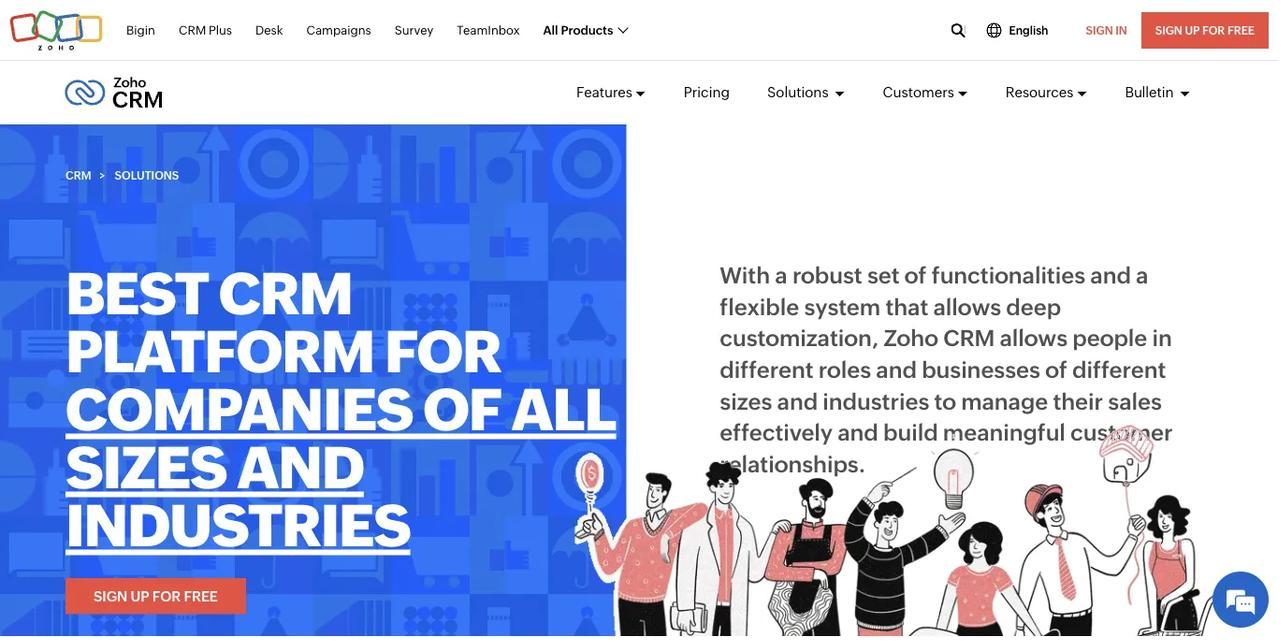 Task type: locate. For each thing, give the bounding box(es) containing it.
1 a from the left
[[775, 263, 788, 289]]

deep
[[1006, 294, 1061, 320]]

allows down deep
[[1000, 325, 1068, 352]]

industries inside with a robust set of functionalities and a flexible system that allows deep customization, zoho crm allows people in different roles and businesses of different sizes and industries to manage their sales effectively and build meaningful customer relationships.
[[823, 388, 930, 414]]

0 horizontal spatial free
[[184, 588, 218, 605]]

companies
[[66, 377, 413, 443]]

0 vertical spatial sign up for free link
[[1142, 12, 1269, 49]]

different down customization,
[[720, 357, 814, 383]]

pricing link
[[684, 67, 730, 118]]

1 vertical spatial for
[[152, 588, 181, 605]]

a
[[775, 263, 788, 289], [1136, 263, 1149, 289]]

1 vertical spatial free
[[184, 588, 218, 605]]

sign up for free for topmost sign up for free "link"
[[1156, 24, 1255, 36]]

for
[[1203, 24, 1225, 36], [152, 588, 181, 605]]

1 vertical spatial sign up for free
[[94, 588, 218, 605]]

businesses
[[922, 357, 1041, 383]]

1 horizontal spatial different
[[1073, 357, 1166, 383]]

1 horizontal spatial a
[[1136, 263, 1149, 289]]

teaminbox
[[457, 23, 520, 37]]

0 horizontal spatial up
[[131, 588, 149, 605]]

0 horizontal spatial sign up for free
[[94, 588, 218, 605]]

free
[[1228, 24, 1255, 36], [184, 588, 218, 605]]

sign up for free
[[1156, 24, 1255, 36], [94, 588, 218, 605]]

different
[[720, 357, 814, 383], [1073, 357, 1166, 383]]

sign
[[1156, 24, 1183, 36], [94, 588, 128, 605]]

0 horizontal spatial industries
[[66, 493, 410, 559]]

to
[[935, 388, 956, 414]]

roles
[[819, 357, 871, 383]]

crm link
[[66, 169, 91, 183]]

allows
[[934, 294, 1001, 320], [1000, 325, 1068, 352]]

bulletin
[[1125, 84, 1177, 101]]

1 horizontal spatial for
[[1203, 24, 1225, 36]]

2 a from the left
[[1136, 263, 1149, 289]]

customers
[[883, 84, 954, 101]]

1 horizontal spatial of
[[905, 263, 927, 289]]

1 horizontal spatial free
[[1228, 24, 1255, 36]]

resources
[[1006, 84, 1074, 101]]

solutions
[[767, 84, 832, 101]]

zoho crm logo image
[[64, 72, 163, 113]]

survey
[[395, 23, 434, 37]]

1 vertical spatial industries
[[66, 493, 410, 559]]

0 vertical spatial free
[[1228, 24, 1255, 36]]

a up people
[[1136, 263, 1149, 289]]

effectively
[[720, 420, 833, 446]]

best
[[66, 261, 209, 327]]

their
[[1053, 388, 1103, 414]]

0 vertical spatial up
[[1185, 24, 1200, 36]]

1 vertical spatial sizes
[[66, 435, 227, 501]]

different down people
[[1073, 357, 1166, 383]]

1 horizontal spatial sizes
[[720, 388, 772, 414]]

0 horizontal spatial sizes
[[66, 435, 227, 501]]

and
[[1091, 263, 1131, 289], [876, 357, 917, 383], [777, 388, 818, 414], [838, 420, 879, 446], [237, 435, 364, 501]]

0 vertical spatial sizes
[[720, 388, 772, 414]]

1 vertical spatial sign up for free link
[[66, 578, 246, 614]]

1 horizontal spatial sign up for free
[[1156, 24, 1255, 36]]

1 horizontal spatial industries
[[823, 388, 930, 414]]

0 vertical spatial industries
[[823, 388, 930, 414]]

of
[[905, 263, 927, 289], [1046, 357, 1068, 383], [423, 377, 501, 443]]

and inside best crm platform for companies of all sizes and industries
[[237, 435, 364, 501]]

zoho
[[884, 325, 939, 352]]

all
[[543, 23, 558, 37]]

allows down functionalities
[[934, 294, 1001, 320]]

build
[[883, 420, 938, 446]]

sign up for free link
[[1142, 12, 1269, 49], [66, 578, 246, 614]]

0 horizontal spatial of
[[423, 377, 501, 443]]

0 vertical spatial sign up for free
[[1156, 24, 1255, 36]]

crm
[[179, 23, 206, 37], [66, 169, 91, 182], [219, 261, 353, 327], [944, 325, 995, 352]]

desk link
[[255, 13, 283, 48]]

1 horizontal spatial up
[[1185, 24, 1200, 36]]

industries
[[823, 388, 930, 414], [66, 493, 410, 559]]

0 vertical spatial sign
[[1156, 24, 1183, 36]]

0 horizontal spatial for
[[152, 588, 181, 605]]

products
[[561, 23, 613, 37]]

1 vertical spatial sign
[[94, 588, 128, 605]]

up
[[1185, 24, 1200, 36], [131, 588, 149, 605]]

a right with at right
[[775, 263, 788, 289]]

sizes
[[720, 388, 772, 414], [66, 435, 227, 501]]

of inside best crm platform for companies of all sizes and industries
[[423, 377, 501, 443]]

1 vertical spatial up
[[131, 588, 149, 605]]

survey link
[[395, 13, 434, 48]]

0 horizontal spatial a
[[775, 263, 788, 289]]

0 horizontal spatial different
[[720, 357, 814, 383]]

crm inside best crm platform for companies of all sizes and industries
[[219, 261, 353, 327]]

1 horizontal spatial sign up for free link
[[1142, 12, 1269, 49]]

sizes inside best crm platform for companies of all sizes and industries
[[66, 435, 227, 501]]

people
[[1073, 325, 1148, 352]]

all products
[[543, 23, 613, 37]]

0 vertical spatial allows
[[934, 294, 1001, 320]]

in
[[1116, 24, 1127, 36]]

teaminbox link
[[457, 13, 520, 48]]

campaigns link
[[307, 13, 371, 48]]



Task type: describe. For each thing, give the bounding box(es) containing it.
sizes inside with a robust set of functionalities and a flexible system that allows deep customization, zoho crm allows people in different roles and businesses of different sizes and industries to manage their sales effectively and build meaningful customer relationships.
[[720, 388, 772, 414]]

industries inside best crm platform for companies of all sizes and industries
[[66, 493, 410, 559]]

sign up for free for leftmost sign up for free "link"
[[94, 588, 218, 605]]

with a robust set of functionalities and a flexible system that allows deep customization, zoho crm allows people in different roles and businesses of different sizes and industries to manage their sales effectively and build meaningful customer relationships.
[[720, 263, 1173, 477]]

desk
[[255, 23, 283, 37]]

crm inside with a robust set of functionalities and a flexible system that allows deep customization, zoho crm allows people in different roles and businesses of different sizes and industries to manage their sales effectively and build meaningful customer relationships.
[[944, 325, 995, 352]]

pricing
[[684, 84, 730, 101]]

2 horizontal spatial of
[[1046, 357, 1068, 383]]

flexible
[[720, 294, 799, 320]]

platform
[[66, 319, 374, 385]]

english
[[1009, 24, 1049, 36]]

best crm platform for companies of all sizes and industries
[[66, 261, 616, 559]]

bulletin link
[[1125, 67, 1191, 118]]

resources link
[[1006, 67, 1088, 118]]

1 horizontal spatial sign
[[1156, 24, 1183, 36]]

set
[[867, 263, 900, 289]]

free for leftmost sign up for free "link"
[[184, 588, 218, 605]]

functionalities
[[932, 263, 1086, 289]]

meaningful
[[943, 420, 1066, 446]]

1 different from the left
[[720, 357, 814, 383]]

plus
[[209, 23, 232, 37]]

0 horizontal spatial sign
[[94, 588, 128, 605]]

sign
[[1086, 24, 1113, 36]]

0 vertical spatial for
[[1203, 24, 1225, 36]]

customization,
[[720, 325, 879, 352]]

solutions
[[115, 169, 179, 182]]

customer
[[1071, 420, 1173, 446]]

0 horizontal spatial sign up for free link
[[66, 578, 246, 614]]

crm plus link
[[179, 13, 232, 48]]

bigin
[[126, 23, 155, 37]]

for
[[385, 319, 501, 385]]

in
[[1152, 325, 1172, 352]]

robust
[[793, 263, 863, 289]]

bigin link
[[126, 13, 155, 48]]

solutions link
[[767, 67, 846, 118]]

sign in link
[[1072, 12, 1142, 49]]

zoho crm vertical solutions image
[[575, 425, 1240, 637]]

crm plus
[[179, 23, 232, 37]]

all
[[511, 377, 616, 443]]

with
[[720, 263, 770, 289]]

1 vertical spatial allows
[[1000, 325, 1068, 352]]

relationships.
[[720, 451, 866, 477]]

features
[[576, 84, 632, 101]]

all products link
[[543, 13, 627, 48]]

sign in
[[1086, 24, 1127, 36]]

system
[[804, 294, 881, 320]]

free for topmost sign up for free "link"
[[1228, 24, 1255, 36]]

2 different from the left
[[1073, 357, 1166, 383]]

sales
[[1108, 388, 1162, 414]]

that
[[886, 294, 929, 320]]

features link
[[576, 67, 646, 118]]

manage
[[961, 388, 1048, 414]]

campaigns
[[307, 23, 371, 37]]



Task type: vqa. For each thing, say whether or not it's contained in the screenshot.
2nd different from the right
yes



